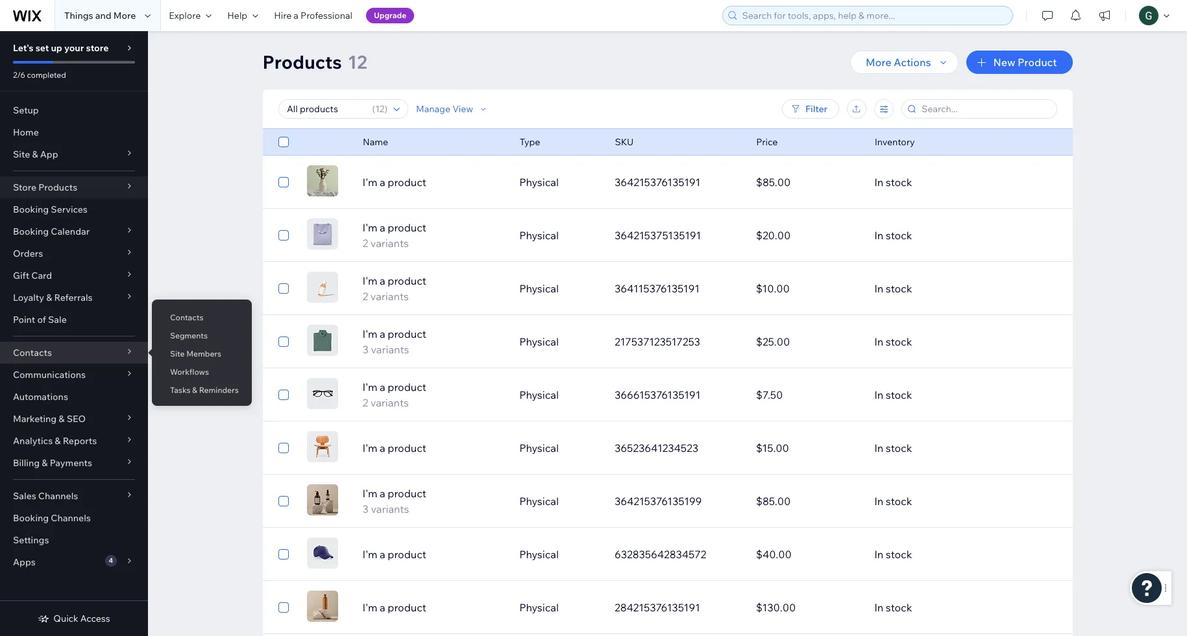 Task type: locate. For each thing, give the bounding box(es) containing it.
2 in from the top
[[874, 229, 884, 242]]

physical for 366615376135191
[[519, 389, 559, 402]]

3 i'm a product 2 variants from the top
[[363, 381, 426, 410]]

booking up the settings on the left of the page
[[13, 513, 49, 524]]

0 horizontal spatial site
[[13, 149, 30, 160]]

6 stock from the top
[[886, 442, 912, 455]]

channels
[[38, 491, 78, 502], [51, 513, 91, 524]]

physical link for 284215376135191
[[512, 593, 607, 624]]

0 vertical spatial 2
[[363, 237, 368, 250]]

hire a professional link
[[266, 0, 360, 31]]

2 physical from the top
[[519, 229, 559, 242]]

contacts
[[170, 313, 203, 323], [13, 347, 52, 359]]

6 in stock link from the top
[[867, 433, 1008, 464]]

$15.00
[[756, 442, 789, 455]]

contacts inside dropdown button
[[13, 347, 52, 359]]

sku
[[615, 136, 633, 148]]

more right and
[[113, 10, 136, 21]]

0 horizontal spatial contacts
[[13, 347, 52, 359]]

stock for 284215376135191
[[886, 602, 912, 615]]

i'm a product 2 variants for 364215375135191
[[363, 221, 426, 250]]

loyalty
[[13, 292, 44, 304]]

1 i'm a product from the top
[[363, 176, 426, 189]]

5 in from the top
[[874, 389, 884, 402]]

0 vertical spatial i'm a product 3 variants
[[363, 328, 426, 356]]

site down home
[[13, 149, 30, 160]]

6 i'm from the top
[[363, 442, 377, 455]]

upgrade
[[374, 10, 406, 20]]

booking channels
[[13, 513, 91, 524]]

physical link for 364215376135191
[[512, 167, 607, 198]]

physical link for 364215376135199
[[512, 486, 607, 517]]

None checkbox
[[278, 281, 289, 297], [278, 334, 289, 350], [278, 388, 289, 403], [278, 494, 289, 510], [278, 547, 289, 563], [278, 600, 289, 616], [278, 281, 289, 297], [278, 334, 289, 350], [278, 388, 289, 403], [278, 494, 289, 510], [278, 547, 289, 563], [278, 600, 289, 616]]

4 in from the top
[[874, 336, 884, 349]]

7 in stock link from the top
[[867, 486, 1008, 517]]

physical link for 366615376135191
[[512, 380, 607, 411]]

analytics
[[13, 436, 53, 447]]

2 booking from the top
[[13, 226, 49, 238]]

in stock link
[[867, 167, 1008, 198], [867, 220, 1008, 251], [867, 273, 1008, 304], [867, 327, 1008, 358], [867, 380, 1008, 411], [867, 433, 1008, 464], [867, 486, 1008, 517], [867, 539, 1008, 571], [867, 593, 1008, 624]]

stock for 364115376135191
[[886, 282, 912, 295]]

& inside popup button
[[42, 458, 48, 469]]

& left 'reports'
[[55, 436, 61, 447]]

0 vertical spatial 12
[[348, 51, 367, 73]]

1 horizontal spatial products
[[263, 51, 342, 73]]

12 up name in the left top of the page
[[375, 103, 384, 115]]

billing & payments
[[13, 458, 92, 469]]

5 stock from the top
[[886, 389, 912, 402]]

0 vertical spatial contacts
[[170, 313, 203, 323]]

5 physical link from the top
[[512, 380, 607, 411]]

8 physical link from the top
[[512, 539, 607, 571]]

in for 632835642834572
[[874, 549, 884, 561]]

$85.00 link for 364215376135199
[[748, 486, 867, 517]]

2 i'm a product link from the top
[[355, 441, 512, 456]]

1 vertical spatial 2
[[363, 290, 368, 303]]

gift card button
[[0, 265, 148, 287]]

Search... field
[[918, 100, 1053, 118]]

point
[[13, 314, 35, 326]]

3 physical link from the top
[[512, 273, 607, 304]]

contacts up communications
[[13, 347, 52, 359]]

$85.00 down price
[[756, 176, 791, 189]]

more inside popup button
[[866, 56, 892, 69]]

physical for 36523641234523
[[519, 442, 559, 455]]

sidebar element
[[0, 31, 148, 637]]

in stock link for 364215376135199
[[867, 486, 1008, 517]]

9 in from the top
[[874, 602, 884, 615]]

app
[[40, 149, 58, 160]]

communications
[[13, 369, 86, 381]]

in stock link for 364215375135191
[[867, 220, 1008, 251]]

7 physical from the top
[[519, 495, 559, 508]]

4 in stock link from the top
[[867, 327, 1008, 358]]

9 in stock from the top
[[874, 602, 912, 615]]

in for 284215376135191
[[874, 602, 884, 615]]

manage view
[[416, 103, 473, 115]]

2 3 from the top
[[363, 503, 369, 516]]

366615376135191
[[615, 389, 701, 402]]

8 in stock from the top
[[874, 549, 912, 561]]

& for tasks
[[192, 386, 197, 395]]

2 in stock from the top
[[874, 229, 912, 242]]

0 horizontal spatial 12
[[348, 51, 367, 73]]

5 physical from the top
[[519, 389, 559, 402]]

1 booking from the top
[[13, 204, 49, 216]]

364215376135199 link
[[607, 486, 748, 517]]

5 in stock from the top
[[874, 389, 912, 402]]

1 vertical spatial site
[[170, 349, 185, 359]]

channels for sales channels
[[38, 491, 78, 502]]

1 vertical spatial i'm a product 2 variants
[[363, 275, 426, 303]]

in stock link for 364215376135191
[[867, 167, 1008, 198]]

things
[[64, 10, 93, 21]]

in stock link for 632835642834572
[[867, 539, 1008, 571]]

2 vertical spatial 2
[[363, 397, 368, 410]]

physical link for 217537123517253
[[512, 327, 607, 358]]

1 horizontal spatial 12
[[375, 103, 384, 115]]

7 in from the top
[[874, 495, 884, 508]]

2
[[363, 237, 368, 250], [363, 290, 368, 303], [363, 397, 368, 410]]

1 horizontal spatial contacts
[[170, 313, 203, 323]]

in stock for 284215376135191
[[874, 602, 912, 615]]

& left the seo
[[59, 413, 65, 425]]

i'm a product link for 364215376135191
[[355, 175, 512, 190]]

0 vertical spatial more
[[113, 10, 136, 21]]

4 i'm from the top
[[363, 328, 377, 341]]

7 in stock from the top
[[874, 495, 912, 508]]

sale
[[48, 314, 67, 326]]

2 2 from the top
[[363, 290, 368, 303]]

9 stock from the top
[[886, 602, 912, 615]]

1 in stock link from the top
[[867, 167, 1008, 198]]

0 vertical spatial products
[[263, 51, 342, 73]]

products
[[263, 51, 342, 73], [38, 182, 77, 193]]

12 down the professional
[[348, 51, 367, 73]]

quick access button
[[38, 613, 110, 625]]

site inside popup button
[[13, 149, 30, 160]]

site for site & app
[[13, 149, 30, 160]]

2 stock from the top
[[886, 229, 912, 242]]

0 vertical spatial booking
[[13, 204, 49, 216]]

4 physical from the top
[[519, 336, 559, 349]]

booking up orders
[[13, 226, 49, 238]]

2 i'm a product 3 variants from the top
[[363, 487, 426, 516]]

9 physical link from the top
[[512, 593, 607, 624]]

1 3 from the top
[[363, 343, 369, 356]]

channels for booking channels
[[51, 513, 91, 524]]

&
[[32, 149, 38, 160], [46, 292, 52, 304], [192, 386, 197, 395], [59, 413, 65, 425], [55, 436, 61, 447], [42, 458, 48, 469]]

$85.00
[[756, 176, 791, 189], [756, 495, 791, 508]]

booking
[[13, 204, 49, 216], [13, 226, 49, 238], [13, 513, 49, 524]]

communications button
[[0, 364, 148, 386]]

2 i'm a product from the top
[[363, 442, 426, 455]]

site down segments
[[170, 349, 185, 359]]

6 physical link from the top
[[512, 433, 607, 464]]

contacts link
[[152, 307, 252, 329]]

None checkbox
[[278, 134, 289, 150], [278, 175, 289, 190], [278, 228, 289, 243], [278, 441, 289, 456], [278, 134, 289, 150], [278, 175, 289, 190], [278, 228, 289, 243], [278, 441, 289, 456]]

2 for 364115376135191
[[363, 290, 368, 303]]

site for site members
[[170, 349, 185, 359]]

3 2 from the top
[[363, 397, 368, 410]]

in stock for 366615376135191
[[874, 389, 912, 402]]

8 in stock link from the top
[[867, 539, 1008, 571]]

1 i'm a product 3 variants from the top
[[363, 328, 426, 356]]

& right billing
[[42, 458, 48, 469]]

& for billing
[[42, 458, 48, 469]]

1 vertical spatial $85.00 link
[[748, 486, 867, 517]]

channels inside "popup button"
[[38, 491, 78, 502]]

0 horizontal spatial products
[[38, 182, 77, 193]]

in for 217537123517253
[[874, 336, 884, 349]]

setup
[[13, 105, 39, 116]]

1 vertical spatial products
[[38, 182, 77, 193]]

i'm a product 2 variants for 364115376135191
[[363, 275, 426, 303]]

0 vertical spatial channels
[[38, 491, 78, 502]]

1 vertical spatial more
[[866, 56, 892, 69]]

364115376135191
[[615, 282, 700, 295]]

& left app
[[32, 149, 38, 160]]

5 i'm from the top
[[363, 381, 377, 394]]

$20.00
[[756, 229, 791, 242]]

1 vertical spatial 3
[[363, 503, 369, 516]]

2 $85.00 from the top
[[756, 495, 791, 508]]

store
[[13, 182, 36, 193]]

3 in stock from the top
[[874, 282, 912, 295]]

i'm a product link for 284215376135191
[[355, 600, 512, 616]]

stock for 364215376135199
[[886, 495, 912, 508]]

0 vertical spatial site
[[13, 149, 30, 160]]

physical for 364215376135191
[[519, 176, 559, 189]]

orders
[[13, 248, 43, 260]]

4 i'm a product from the top
[[363, 602, 426, 615]]

$10.00 link
[[748, 273, 867, 304]]

stock for 364215376135191
[[886, 176, 912, 189]]

8 stock from the top
[[886, 549, 912, 561]]

3 in from the top
[[874, 282, 884, 295]]

364115376135191 link
[[607, 273, 748, 304]]

2 vertical spatial booking
[[13, 513, 49, 524]]

364215376135191 link
[[607, 167, 748, 198]]

in stock link for 364115376135191
[[867, 273, 1008, 304]]

workflows
[[170, 367, 209, 377]]

3 stock from the top
[[886, 282, 912, 295]]

3 physical from the top
[[519, 282, 559, 295]]

products down 'hire a professional' link
[[263, 51, 342, 73]]

12 for ( 12 )
[[375, 103, 384, 115]]

1 physical link from the top
[[512, 167, 607, 198]]

2 in stock link from the top
[[867, 220, 1008, 251]]

2 for 366615376135191
[[363, 397, 368, 410]]

in stock link for 284215376135191
[[867, 593, 1008, 624]]

store products button
[[0, 177, 148, 199]]

in stock
[[874, 176, 912, 189], [874, 229, 912, 242], [874, 282, 912, 295], [874, 336, 912, 349], [874, 389, 912, 402], [874, 442, 912, 455], [874, 495, 912, 508], [874, 549, 912, 561], [874, 602, 912, 615]]

automations
[[13, 391, 68, 403]]

364215376135191
[[615, 176, 701, 189]]

0 horizontal spatial more
[[113, 10, 136, 21]]

3 in stock link from the top
[[867, 273, 1008, 304]]

in for 36523641234523
[[874, 442, 884, 455]]

1 2 from the top
[[363, 237, 368, 250]]

booking down 'store' at the top of page
[[13, 204, 49, 216]]

i'm a product 3 variants for 364215376135199
[[363, 487, 426, 516]]

$15.00 link
[[748, 433, 867, 464]]

4
[[109, 557, 113, 565]]

booking inside dropdown button
[[13, 226, 49, 238]]

& right tasks
[[192, 386, 197, 395]]

2 i'm a product 2 variants from the top
[[363, 275, 426, 303]]

4 i'm a product link from the top
[[355, 600, 512, 616]]

i'm a product 2 variants for 366615376135191
[[363, 381, 426, 410]]

6 in stock from the top
[[874, 442, 912, 455]]

variants for 366615376135191
[[371, 397, 409, 410]]

seo
[[67, 413, 86, 425]]

7 physical link from the top
[[512, 486, 607, 517]]

more actions button
[[850, 51, 958, 74]]

i'm a product for 284215376135191
[[363, 602, 426, 615]]

sales channels button
[[0, 486, 148, 508]]

booking inside "link"
[[13, 204, 49, 216]]

1 vertical spatial 12
[[375, 103, 384, 115]]

site & app button
[[0, 143, 148, 166]]

$85.00 link down $15.00 link
[[748, 486, 867, 517]]

stock
[[886, 176, 912, 189], [886, 229, 912, 242], [886, 282, 912, 295], [886, 336, 912, 349], [886, 389, 912, 402], [886, 442, 912, 455], [886, 495, 912, 508], [886, 549, 912, 561], [886, 602, 912, 615]]

$25.00
[[756, 336, 790, 349]]

more left 'actions'
[[866, 56, 892, 69]]

9 in stock link from the top
[[867, 593, 1008, 624]]

3 i'm a product from the top
[[363, 549, 426, 561]]

0 vertical spatial i'm a product 2 variants
[[363, 221, 426, 250]]

products up "booking services"
[[38, 182, 77, 193]]

access
[[80, 613, 110, 625]]

1 in from the top
[[874, 176, 884, 189]]

4 physical link from the top
[[512, 327, 607, 358]]

0 vertical spatial $85.00 link
[[748, 167, 867, 198]]

view
[[452, 103, 473, 115]]

site members
[[170, 349, 221, 359]]

in stock for 364115376135191
[[874, 282, 912, 295]]

physical for 284215376135191
[[519, 602, 559, 615]]

1 vertical spatial contacts
[[13, 347, 52, 359]]

0 vertical spatial 3
[[363, 343, 369, 356]]

8 product from the top
[[388, 549, 426, 561]]

$85.00 link
[[748, 167, 867, 198], [748, 486, 867, 517]]

in for 364215375135191
[[874, 229, 884, 242]]

3 for 217537123517253
[[363, 343, 369, 356]]

4 in stock from the top
[[874, 336, 912, 349]]

physical link for 364115376135191
[[512, 273, 607, 304]]

variants for 364215376135199
[[371, 503, 409, 516]]

1 i'm a product 2 variants from the top
[[363, 221, 426, 250]]

12
[[348, 51, 367, 73], [375, 103, 384, 115]]

type
[[519, 136, 540, 148]]

2 physical link from the top
[[512, 220, 607, 251]]

2 vertical spatial i'm a product 2 variants
[[363, 381, 426, 410]]

new
[[993, 56, 1015, 69]]

filter button
[[782, 99, 839, 119]]

$40.00
[[756, 549, 792, 561]]

analytics & reports button
[[0, 430, 148, 452]]

3 booking from the top
[[13, 513, 49, 524]]

8 in from the top
[[874, 549, 884, 561]]

3 i'm a product link from the top
[[355, 547, 512, 563]]

1 physical from the top
[[519, 176, 559, 189]]

in stock for 217537123517253
[[874, 336, 912, 349]]

& for loyalty
[[46, 292, 52, 304]]

& right loyalty
[[46, 292, 52, 304]]

a
[[294, 10, 299, 21], [380, 176, 385, 189], [380, 221, 385, 234], [380, 275, 385, 288], [380, 328, 385, 341], [380, 381, 385, 394], [380, 442, 385, 455], [380, 487, 385, 500], [380, 549, 385, 561], [380, 602, 385, 615]]

364215376135199
[[615, 495, 702, 508]]

9 i'm from the top
[[363, 602, 377, 615]]

2 $85.00 link from the top
[[748, 486, 867, 517]]

1 vertical spatial channels
[[51, 513, 91, 524]]

0 vertical spatial $85.00
[[756, 176, 791, 189]]

1 vertical spatial booking
[[13, 226, 49, 238]]

hire
[[274, 10, 292, 21]]

9 physical from the top
[[519, 602, 559, 615]]

1 horizontal spatial more
[[866, 56, 892, 69]]

7 product from the top
[[388, 487, 426, 500]]

billing & payments button
[[0, 452, 148, 475]]

in stock for 364215376135199
[[874, 495, 912, 508]]

channels up settings link
[[51, 513, 91, 524]]

7 stock from the top
[[886, 495, 912, 508]]

sales channels
[[13, 491, 78, 502]]

$85.00 up $40.00
[[756, 495, 791, 508]]

1 $85.00 from the top
[[756, 176, 791, 189]]

$85.00 link up '$20.00' link
[[748, 167, 867, 198]]

help
[[227, 10, 247, 21]]

new product
[[993, 56, 1057, 69]]

let's
[[13, 42, 33, 54]]

contacts up segments
[[170, 313, 203, 323]]

6 in from the top
[[874, 442, 884, 455]]

$85.00 for 364215376135199
[[756, 495, 791, 508]]

1 vertical spatial $85.00
[[756, 495, 791, 508]]

1 i'm a product link from the top
[[355, 175, 512, 190]]

in stock for 364215376135191
[[874, 176, 912, 189]]

contacts for contacts link
[[170, 313, 203, 323]]

8 physical from the top
[[519, 549, 559, 561]]

1 vertical spatial i'm a product 3 variants
[[363, 487, 426, 516]]

1 stock from the top
[[886, 176, 912, 189]]

5 in stock link from the top
[[867, 380, 1008, 411]]

6 physical from the top
[[519, 442, 559, 455]]

and
[[95, 10, 111, 21]]

1 horizontal spatial site
[[170, 349, 185, 359]]

4 stock from the top
[[886, 336, 912, 349]]

217537123517253 link
[[607, 327, 748, 358]]

1 $85.00 link from the top
[[748, 167, 867, 198]]

channels up booking channels
[[38, 491, 78, 502]]

i'm a product link for 36523641234523
[[355, 441, 512, 456]]

in for 364115376135191
[[874, 282, 884, 295]]

1 in stock from the top
[[874, 176, 912, 189]]

automations link
[[0, 386, 148, 408]]

price
[[756, 136, 778, 148]]



Task type: describe. For each thing, give the bounding box(es) containing it.
booking services
[[13, 204, 88, 216]]

7 i'm from the top
[[363, 487, 377, 500]]

i'm a product for 364215376135191
[[363, 176, 426, 189]]

stock for 632835642834572
[[886, 549, 912, 561]]

physical for 217537123517253
[[519, 336, 559, 349]]

tasks & reminders link
[[152, 380, 252, 402]]

in for 366615376135191
[[874, 389, 884, 402]]

stock for 364215375135191
[[886, 229, 912, 242]]

Unsaved view field
[[283, 100, 368, 118]]

2 for 364215375135191
[[363, 237, 368, 250]]

stock for 36523641234523
[[886, 442, 912, 455]]

physical link for 632835642834572
[[512, 539, 607, 571]]

variants for 364115376135191
[[371, 290, 409, 303]]

marketing & seo button
[[0, 408, 148, 430]]

quick
[[53, 613, 78, 625]]

632835642834572 link
[[607, 539, 748, 571]]

apps
[[13, 557, 36, 569]]

i'm a product 3 variants for 217537123517253
[[363, 328, 426, 356]]

in for 364215376135199
[[874, 495, 884, 508]]

contacts button
[[0, 342, 148, 364]]

366615376135191 link
[[607, 380, 748, 411]]

36523641234523 link
[[607, 433, 748, 464]]

5 product from the top
[[388, 381, 426, 394]]

& for marketing
[[59, 413, 65, 425]]

gift card
[[13, 270, 52, 282]]

physical for 364215375135191
[[519, 229, 559, 242]]

let's set up your store
[[13, 42, 109, 54]]

more actions
[[866, 56, 931, 69]]

completed
[[27, 70, 66, 80]]

1 product from the top
[[388, 176, 426, 189]]

i'm a product for 36523641234523
[[363, 442, 426, 455]]

stock for 366615376135191
[[886, 389, 912, 402]]

set
[[36, 42, 49, 54]]

variants for 217537123517253
[[371, 343, 409, 356]]

8 i'm from the top
[[363, 549, 377, 561]]

$40.00 link
[[748, 539, 867, 571]]

in stock for 364215375135191
[[874, 229, 912, 242]]

4 product from the top
[[388, 328, 426, 341]]

& for site
[[32, 149, 38, 160]]

reminders
[[199, 386, 239, 395]]

3 i'm from the top
[[363, 275, 377, 288]]

name
[[363, 136, 388, 148]]

members
[[186, 349, 221, 359]]

& for analytics
[[55, 436, 61, 447]]

i'm a product for 632835642834572
[[363, 549, 426, 561]]

inventory
[[874, 136, 915, 148]]

sales
[[13, 491, 36, 502]]

store
[[86, 42, 109, 54]]

payments
[[50, 458, 92, 469]]

marketing
[[13, 413, 57, 425]]

3 for 364215376135199
[[363, 503, 369, 516]]

point of sale
[[13, 314, 67, 326]]

point of sale link
[[0, 309, 148, 331]]

segments
[[170, 331, 208, 341]]

quick access
[[53, 613, 110, 625]]

physical link for 36523641234523
[[512, 433, 607, 464]]

1 i'm from the top
[[363, 176, 377, 189]]

$85.00 link for 364215376135191
[[748, 167, 867, 198]]

in stock link for 36523641234523
[[867, 433, 1008, 464]]

gift
[[13, 270, 29, 282]]

booking for booking channels
[[13, 513, 49, 524]]

settings link
[[0, 530, 148, 552]]

of
[[37, 314, 46, 326]]

in for 364215376135191
[[874, 176, 884, 189]]

card
[[31, 270, 52, 282]]

in stock link for 366615376135191
[[867, 380, 1008, 411]]

new product button
[[966, 51, 1073, 74]]

contacts for contacts dropdown button
[[13, 347, 52, 359]]

$10.00
[[756, 282, 790, 295]]

364215375135191 link
[[607, 220, 748, 251]]

$85.00 for 364215376135191
[[756, 176, 791, 189]]

stock for 217537123517253
[[886, 336, 912, 349]]

12 for products 12
[[348, 51, 367, 73]]

billing
[[13, 458, 40, 469]]

site & app
[[13, 149, 58, 160]]

i'm a product link for 632835642834572
[[355, 547, 512, 563]]

analytics & reports
[[13, 436, 97, 447]]

)
[[384, 103, 387, 115]]

settings
[[13, 535, 49, 547]]

home link
[[0, 121, 148, 143]]

booking for booking services
[[13, 204, 49, 216]]

hire a professional
[[274, 10, 352, 21]]

physical for 632835642834572
[[519, 549, 559, 561]]

home
[[13, 127, 39, 138]]

services
[[51, 204, 88, 216]]

booking for booking calendar
[[13, 226, 49, 238]]

segments link
[[152, 325, 252, 347]]

36523641234523
[[615, 442, 698, 455]]

upgrade button
[[366, 8, 414, 23]]

things and more
[[64, 10, 136, 21]]

(
[[372, 103, 375, 115]]

help button
[[220, 0, 266, 31]]

loyalty & referrals
[[13, 292, 93, 304]]

booking channels link
[[0, 508, 148, 530]]

tasks
[[170, 386, 190, 395]]

( 12 )
[[372, 103, 387, 115]]

products inside dropdown button
[[38, 182, 77, 193]]

2 i'm from the top
[[363, 221, 377, 234]]

site members link
[[152, 343, 252, 365]]

your
[[64, 42, 84, 54]]

$7.50 link
[[748, 380, 867, 411]]

284215376135191 link
[[607, 593, 748, 624]]

6 product from the top
[[388, 442, 426, 455]]

store products
[[13, 182, 77, 193]]

$130.00 link
[[748, 593, 867, 624]]

217537123517253
[[615, 336, 700, 349]]

632835642834572
[[615, 549, 706, 561]]

manage view button
[[416, 103, 489, 115]]

284215376135191
[[615, 602, 700, 615]]

product
[[1018, 56, 1057, 69]]

2 product from the top
[[388, 221, 426, 234]]

in stock for 632835642834572
[[874, 549, 912, 561]]

loyalty & referrals button
[[0, 287, 148, 309]]

$7.50
[[756, 389, 783, 402]]

9 product from the top
[[388, 602, 426, 615]]

2/6 completed
[[13, 70, 66, 80]]

Search for tools, apps, help & more... field
[[738, 6, 1009, 25]]

3 product from the top
[[388, 275, 426, 288]]

products 12
[[263, 51, 367, 73]]

physical for 364215376135199
[[519, 495, 559, 508]]

in stock link for 217537123517253
[[867, 327, 1008, 358]]

physical for 364115376135191
[[519, 282, 559, 295]]

calendar
[[51, 226, 90, 238]]

variants for 364215375135191
[[371, 237, 409, 250]]

booking services link
[[0, 199, 148, 221]]

physical link for 364215375135191
[[512, 220, 607, 251]]

filter
[[805, 103, 827, 115]]

booking calendar button
[[0, 221, 148, 243]]

in stock for 36523641234523
[[874, 442, 912, 455]]



Task type: vqa. For each thing, say whether or not it's contained in the screenshot.
customer's
no



